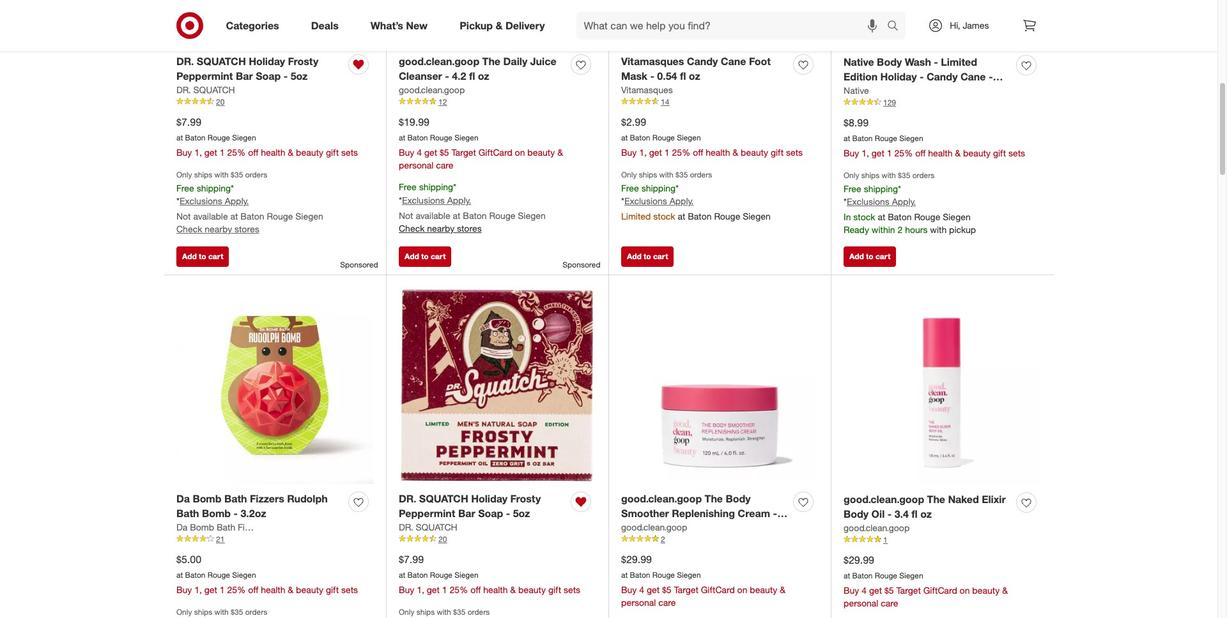 Task type: vqa. For each thing, say whether or not it's contained in the screenshot.
Add to cart button
yes



Task type: describe. For each thing, give the bounding box(es) containing it.
good.clean.goop the body smoother replenishing cream - 4 fl oz link
[[621, 492, 788, 535]]

mask
[[621, 70, 647, 82]]

replenishing
[[672, 507, 735, 520]]

search
[[882, 20, 912, 33]]

pickup & delivery link
[[449, 12, 561, 40]]

dr. for dr. squatch holiday frosty peppermint bar soap - 5oz "link" to the left dr. squatch link
[[176, 84, 191, 95]]

the for naked
[[927, 493, 945, 506]]

dr. squatch holiday frosty peppermint bar soap - 5oz for dr. squatch holiday frosty peppermint bar soap - 5oz "link" to the left dr. squatch link
[[176, 55, 319, 82]]

free inside native body wash - limited edition holiday - candy cane - sulfate free - 18 fl oz
[[881, 85, 902, 98]]

cart for $2.99
[[653, 252, 668, 261]]

buy for the good.clean.goop the naked elixir body oil - 3.4 fl oz link
[[844, 586, 859, 597]]

baton inside the only ships with $35 orders free shipping * * exclusions apply. in stock at  baton rouge siegen ready within 2 hours with pickup
[[888, 212, 912, 223]]

$5 inside $19.99 at baton rouge siegen buy 4 get $5 target giftcard on beauty & personal care sponsored
[[440, 147, 449, 158]]

129
[[883, 98, 896, 107]]

1 horizontal spatial soap
[[478, 507, 503, 520]]

on for good.clean.goop the naked elixir body oil - 3.4 fl oz
[[960, 586, 970, 597]]

buy for vitamasques candy cane foot mask - 0.54 fl oz link on the right top of the page
[[621, 147, 637, 158]]

12
[[438, 97, 447, 107]]

siegen inside $5.00 at baton rouge siegen buy 1, get 1 25% off health & beauty gift sets
[[232, 571, 256, 580]]

sets for native body wash - limited edition holiday - candy cane - sulfate free - 18 fl oz link
[[1009, 148, 1025, 159]]

bath for da bomb bath fizzers
[[217, 522, 235, 533]]

vitamasques for vitamasques
[[621, 84, 673, 95]]

1 inside $5.00 at baton rouge siegen buy 1, get 1 25% off health & beauty gift sets
[[220, 585, 225, 596]]

personal inside $19.99 at baton rouge siegen buy 4 get $5 target giftcard on beauty & personal care sponsored
[[399, 160, 434, 171]]

orders inside only ships with $35 orders free shipping * * exclusions apply. limited stock at  baton rouge siegen
[[690, 170, 712, 180]]

bath for da bomb bath fizzers rudolph bath bomb - 3.2oz
[[224, 493, 247, 506]]

1, for the da bomb bath fizzers rudolph bath bomb - 3.2oz link
[[194, 585, 202, 596]]

4 inside 'good.clean.goop the body smoother replenishing cream - 4 fl oz'
[[780, 507, 786, 520]]

1 vertical spatial 2
[[661, 535, 665, 544]]

cane inside native body wash - limited edition holiday - candy cane - sulfate free - 18 fl oz
[[961, 70, 986, 83]]

the for body
[[705, 493, 723, 506]]

get for native body wash - limited edition holiday - candy cane - sulfate free - 18 fl oz link
[[872, 148, 885, 159]]

siegen inside $8.99 at baton rouge siegen buy 1, get 1 25% off health & beauty gift sets
[[899, 133, 923, 143]]

1, for the bottom dr. squatch holiday frosty peppermint bar soap - 5oz "link"
[[417, 585, 424, 596]]

oz inside good.clean.goop the naked elixir body oil - 3.4 fl oz
[[921, 508, 932, 521]]

naked
[[948, 493, 979, 506]]

da bomb bath fizzers rudolph bath bomb - 3.2oz link
[[176, 492, 343, 521]]

off inside $5.00 at baton rouge siegen buy 1, get 1 25% off health & beauty gift sets
[[248, 585, 258, 596]]

1 vertical spatial bath
[[176, 507, 199, 520]]

only inside the only ships with $35 orders free shipping * * exclusions apply. in stock at  baton rouge siegen ready within 2 hours with pickup
[[844, 171, 859, 181]]

at inside $5.00 at baton rouge siegen buy 1, get 1 25% off health & beauty gift sets
[[176, 571, 183, 580]]

siegen inside the only ships with $35 orders free shipping * * exclusions apply. in stock at  baton rouge siegen ready within 2 hours with pickup
[[943, 212, 971, 223]]

4 inside $19.99 at baton rouge siegen buy 4 get $5 target giftcard on beauty & personal care sponsored
[[417, 147, 422, 158]]

limited inside only ships with $35 orders free shipping * * exclusions apply. limited stock at  baton rouge siegen
[[621, 211, 651, 222]]

native body wash - limited edition holiday - candy cane - sulfate free - 18 fl oz
[[844, 56, 993, 98]]

buy for dr. squatch holiday frosty peppermint bar soap - 5oz "link" to the left
[[176, 147, 192, 158]]

siegen inside only ships with $35 orders free shipping * * exclusions apply. limited stock at  baton rouge siegen
[[743, 211, 771, 222]]

deals link
[[300, 12, 355, 40]]

limited inside native body wash - limited edition holiday - candy cane - sulfate free - 18 fl oz
[[941, 56, 977, 68]]

cart for $8.99
[[876, 252, 891, 261]]

only ships with $35 orders free shipping * * exclusions apply. limited stock at  baton rouge siegen
[[621, 170, 771, 222]]

18
[[912, 85, 923, 98]]

1, for dr. squatch holiday frosty peppermint bar soap - 5oz "link" to the left
[[194, 147, 202, 158]]

20 for dr. squatch holiday frosty peppermint bar soap - 5oz "link" to the left
[[216, 97, 225, 107]]

peppermint for dr. squatch holiday frosty peppermint bar soap - 5oz "link" to the left
[[176, 70, 233, 82]]

21
[[216, 535, 225, 544]]

stores for $19.99
[[457, 223, 482, 234]]

native body wash - limited edition holiday - candy cane - sulfate free - 18 fl oz link
[[844, 55, 1011, 98]]

- inside 'good.clean.goop the body smoother replenishing cream - 4 fl oz'
[[773, 507, 777, 520]]

$2.99
[[621, 116, 646, 128]]

get inside $19.99 at baton rouge siegen buy 4 get $5 target giftcard on beauty & personal care sponsored
[[424, 147, 437, 158]]

$8.99
[[844, 116, 869, 129]]

20 for the bottom dr. squatch holiday frosty peppermint bar soap - 5oz "link"
[[438, 535, 447, 544]]

3.2oz
[[241, 507, 266, 520]]

add to cart button for $19.99
[[399, 247, 451, 267]]

$19.99 at baton rouge siegen buy 4 get $5 target giftcard on beauty & personal care sponsored
[[399, 116, 601, 270]]

fizzers for da bomb bath fizzers
[[238, 522, 266, 533]]

only ships with $35 orders free shipping * * exclusions apply. in stock at  baton rouge siegen ready within 2 hours with pickup
[[844, 171, 976, 235]]

pickup
[[460, 19, 493, 32]]

$35 inside only ships with $35 orders free shipping * * exclusions apply. limited stock at  baton rouge siegen
[[676, 170, 688, 180]]

good.clean.goop inside good.clean.goop the daily juice cleanser - 4.2 fl oz
[[399, 55, 479, 68]]

get for the bottom dr. squatch holiday frosty peppermint bar soap - 5oz "link"
[[427, 585, 440, 596]]

add to cart for $2.99
[[627, 252, 668, 261]]

add to cart for $7.99
[[182, 252, 223, 261]]

$5 for good.clean.goop the body smoother replenishing cream - 4 fl oz
[[662, 585, 672, 596]]

dr. for dr. squatch holiday frosty peppermint bar soap - 5oz "link" to the left
[[176, 55, 194, 68]]

fl inside native body wash - limited edition holiday - candy cane - sulfate free - 18 fl oz
[[926, 85, 932, 98]]

exclusions inside the only ships with $35 orders free shipping * * exclusions apply. in stock at  baton rouge siegen ready within 2 hours with pickup
[[847, 197, 890, 207]]

in
[[844, 212, 851, 223]]

1 vertical spatial dr. squatch holiday frosty peppermint bar soap - 5oz link
[[399, 492, 566, 521]]

14 link
[[621, 96, 818, 108]]

0 horizontal spatial dr. squatch holiday frosty peppermint bar soap - 5oz link
[[176, 54, 343, 84]]

giftcard for good.clean.goop the naked elixir body oil - 3.4 fl oz
[[923, 586, 957, 597]]

james
[[963, 20, 989, 31]]

cream
[[738, 507, 770, 520]]

What can we help you find? suggestions appear below search field
[[576, 12, 891, 40]]

nearby for $19.99
[[427, 223, 455, 234]]

body inside native body wash - limited edition holiday - candy cane - sulfate free - 18 fl oz
[[877, 56, 902, 68]]

rouge inside $19.99 at baton rouge siegen buy 4 get $5 target giftcard on beauty & personal care sponsored
[[430, 133, 452, 142]]

1 inside $8.99 at baton rouge siegen buy 1, get 1 25% off health & beauty gift sets
[[887, 148, 892, 159]]

$5 for good.clean.goop the naked elixir body oil - 3.4 fl oz
[[885, 586, 894, 597]]

baton inside '$2.99 at baton rouge siegen buy 1, get 1 25% off health & beauty gift sets'
[[630, 133, 650, 142]]

buy for the bottom dr. squatch holiday frosty peppermint bar soap - 5oz "link"
[[399, 585, 414, 596]]

sponsored inside $19.99 at baton rouge siegen buy 4 get $5 target giftcard on beauty & personal care sponsored
[[563, 260, 601, 270]]

bomb for da bomb bath fizzers
[[190, 522, 214, 533]]

rouge inside the only ships with $35 orders free shipping * * exclusions apply. in stock at  baton rouge siegen ready within 2 hours with pickup
[[914, 212, 940, 223]]

fl inside 'good.clean.goop the body smoother replenishing cream - 4 fl oz'
[[621, 522, 627, 535]]

orders inside the only ships with $35 orders free shipping * * exclusions apply. in stock at  baton rouge siegen ready within 2 hours with pickup
[[913, 171, 935, 181]]

4.2
[[452, 70, 466, 82]]

hi,
[[950, 20, 960, 31]]

buy for the da bomb bath fizzers rudolph bath bomb - 3.2oz link
[[176, 585, 192, 596]]

get for good.clean.goop the body smoother replenishing cream - 4 fl oz link
[[647, 585, 660, 596]]

1 vertical spatial bomb
[[202, 507, 231, 520]]

vitamasques link
[[621, 84, 673, 96]]

vitamasques candy cane foot mask - 0.54 fl oz link
[[621, 54, 788, 84]]

care inside $19.99 at baton rouge siegen buy 4 get $5 target giftcard on beauty & personal care sponsored
[[436, 160, 454, 171]]

- inside vitamasques candy cane foot mask - 0.54 fl oz
[[650, 70, 654, 82]]

at inside '$2.99 at baton rouge siegen buy 1, get 1 25% off health & beauty gift sets'
[[621, 133, 628, 142]]

the for daily
[[482, 55, 501, 68]]

shipping inside the only ships with $35 orders free shipping * * exclusions apply. in stock at  baton rouge siegen ready within 2 hours with pickup
[[864, 183, 898, 194]]

fizzers for da bomb bath fizzers rudolph bath bomb - 3.2oz
[[250, 493, 284, 506]]

129 link
[[844, 97, 1041, 108]]

& inside $5.00 at baton rouge siegen buy 1, get 1 25% off health & beauty gift sets
[[288, 585, 294, 596]]

baton inside only ships with $35 orders free shipping * * exclusions apply. limited stock at  baton rouge siegen
[[688, 211, 712, 222]]

5oz for dr. squatch holiday frosty peppermint bar soap - 5oz "link" to the left
[[291, 70, 308, 82]]

free inside the only ships with $35 orders free shipping * * exclusions apply. in stock at  baton rouge siegen ready within 2 hours with pickup
[[844, 183, 861, 194]]

foot
[[749, 55, 771, 68]]

check for $19.99
[[399, 223, 425, 234]]

12 link
[[399, 96, 596, 108]]

beauty inside '$2.99 at baton rouge siegen buy 1, get 1 25% off health & beauty gift sets'
[[741, 147, 768, 158]]

14
[[661, 97, 669, 107]]

da bomb bath fizzers rudolph bath bomb - 3.2oz
[[176, 493, 328, 520]]

1 inside '$2.99 at baton rouge siegen buy 1, get 1 25% off health & beauty gift sets'
[[665, 147, 670, 158]]

deals
[[311, 19, 339, 32]]

nearby for $7.99
[[205, 224, 232, 235]]

rudolph
[[287, 493, 328, 506]]

$29.99 at baton rouge siegen buy 4 get $5 target giftcard on beauty & personal care for oil
[[844, 554, 1008, 609]]

good.clean.goop inside 'good.clean.goop the body smoother replenishing cream - 4 fl oz'
[[621, 493, 702, 506]]

good.clean.goop the daily juice cleanser - 4.2 fl oz
[[399, 55, 556, 82]]

& inside $19.99 at baton rouge siegen buy 4 get $5 target giftcard on beauty & personal care sponsored
[[557, 147, 563, 158]]

$29.99 for good.clean.goop the body smoother replenishing cream - 4 fl oz
[[621, 553, 652, 566]]

stock for $8.99
[[853, 212, 875, 223]]

siegen inside '$2.99 at baton rouge siegen buy 1, get 1 25% off health & beauty gift sets'
[[677, 133, 701, 142]]

daily
[[503, 55, 527, 68]]

sets for vitamasques candy cane foot mask - 0.54 fl oz link on the right top of the page
[[786, 147, 803, 158]]

personal for good.clean.goop the body smoother replenishing cream - 4 fl oz
[[621, 598, 656, 609]]

vitamasques for vitamasques candy cane foot mask - 0.54 fl oz
[[621, 55, 684, 68]]

$7.99 at baton rouge siegen buy 1, get 1 25% off health & beauty gift sets for dr. squatch holiday frosty peppermint bar soap - 5oz "link" to the left
[[176, 116, 358, 158]]

search button
[[882, 12, 912, 42]]

only inside only ships with $35 orders free shipping * * exclusions apply. limited stock at  baton rouge siegen
[[621, 170, 637, 180]]

dr. for the bottom dr. squatch holiday frosty peppermint bar soap - 5oz "link"
[[399, 493, 416, 506]]

categories link
[[215, 12, 295, 40]]

get for vitamasques candy cane foot mask - 0.54 fl oz link on the right top of the page
[[649, 147, 662, 158]]

rouge inside '$2.99 at baton rouge siegen buy 1, get 1 25% off health & beauty gift sets'
[[652, 133, 675, 142]]

vitamasques candy cane foot mask - 0.54 fl oz
[[621, 55, 771, 82]]

ships inside only ships with $35 orders free shipping * * exclusions apply. limited stock at  baton rouge siegen
[[639, 170, 657, 180]]

at inside $19.99 at baton rouge siegen buy 4 get $5 target giftcard on beauty & personal care sponsored
[[399, 133, 405, 142]]

bomb for da bomb bath fizzers rudolph bath bomb - 3.2oz
[[193, 493, 221, 506]]

cart for $7.99
[[208, 252, 223, 261]]

candy inside native body wash - limited edition holiday - candy cane - sulfate free - 18 fl oz
[[927, 70, 958, 83]]

21 link
[[176, 534, 373, 545]]

check for $7.99
[[176, 224, 202, 235]]

bar for dr. squatch holiday frosty peppermint bar soap - 5oz "link" to the left dr. squatch link
[[236, 70, 253, 82]]

0 vertical spatial soap
[[256, 70, 281, 82]]

$7.99 for dr. squatch holiday frosty peppermint bar soap - 5oz "link" to the left
[[176, 116, 201, 128]]

at inside $8.99 at baton rouge siegen buy 1, get 1 25% off health & beauty gift sets
[[844, 133, 850, 143]]

good.clean.goop the body smoother replenishing cream - 4 fl oz
[[621, 493, 786, 535]]

baton inside $5.00 at baton rouge siegen buy 1, get 1 25% off health & beauty gift sets
[[185, 571, 206, 580]]

rouge inside $8.99 at baton rouge siegen buy 1, get 1 25% off health & beauty gift sets
[[875, 133, 897, 143]]

$29.99 for good.clean.goop the naked elixir body oil - 3.4 fl oz
[[844, 554, 874, 567]]

hours
[[905, 225, 928, 235]]

to for $19.99
[[421, 252, 429, 261]]

gift for dr. squatch holiday frosty peppermint bar soap - 5oz "link" to the left
[[326, 147, 339, 158]]

body inside good.clean.goop the naked elixir body oil - 3.4 fl oz
[[844, 508, 869, 521]]

sets for the da bomb bath fizzers rudolph bath bomb - 3.2oz link
[[341, 585, 358, 596]]

off for add to cart "button" associated with $7.99
[[248, 147, 258, 158]]

at inside only ships with $35 orders free shipping * * exclusions apply. limited stock at  baton rouge siegen
[[678, 211, 685, 222]]

sets for dr. squatch holiday frosty peppermint bar soap - 5oz "link" to the left
[[341, 147, 358, 158]]

care for good.clean.goop the body smoother replenishing cream - 4 fl oz
[[659, 598, 676, 609]]

dr. squatch for dr. squatch holiday frosty peppermint bar soap - 5oz "link" to the left
[[176, 84, 235, 95]]

fl inside good.clean.goop the naked elixir body oil - 3.4 fl oz
[[912, 508, 918, 521]]

holiday for the bottom dr. squatch holiday frosty peppermint bar soap - 5oz "link"
[[471, 493, 508, 506]]

da bomb bath fizzers
[[176, 522, 266, 533]]

dr. squatch for the bottom dr. squatch holiday frosty peppermint bar soap - 5oz "link"
[[399, 522, 457, 533]]

candy inside vitamasques candy cane foot mask - 0.54 fl oz
[[687, 55, 718, 68]]

buy inside $19.99 at baton rouge siegen buy 4 get $5 target giftcard on beauty & personal care sponsored
[[399, 147, 414, 158]]



Task type: locate. For each thing, give the bounding box(es) containing it.
get for the good.clean.goop the naked elixir body oil - 3.4 fl oz link
[[869, 586, 882, 597]]

good.clean.goop the naked elixir body oil - 3.4 fl oz image
[[844, 288, 1041, 485], [844, 288, 1041, 485]]

0 horizontal spatial frosty
[[288, 55, 319, 68]]

shipping
[[419, 182, 453, 193], [197, 183, 231, 193], [641, 183, 676, 193], [864, 183, 898, 194]]

0 horizontal spatial 20 link
[[176, 96, 373, 108]]

only ships with $35 orders
[[176, 170, 267, 180], [176, 608, 267, 618], [399, 608, 490, 618]]

0 horizontal spatial $29.99
[[621, 553, 652, 566]]

only ships with $35 orders for dr. squatch holiday frosty peppermint bar soap - 5oz
[[399, 608, 490, 618]]

what's
[[371, 19, 403, 32]]

dr. squatch holiday frosty peppermint bar soap - 5oz image
[[176, 0, 373, 47], [176, 0, 373, 47], [399, 288, 596, 485], [399, 288, 596, 485]]

new
[[406, 19, 428, 32]]

vitamasques up 0.54
[[621, 55, 684, 68]]

0 horizontal spatial 20
[[216, 97, 225, 107]]

0 horizontal spatial check nearby stores button
[[176, 223, 259, 236]]

0 horizontal spatial stores
[[235, 224, 259, 235]]

dr.
[[176, 55, 194, 68], [176, 84, 191, 95], [399, 493, 416, 506], [399, 522, 413, 533]]

0 horizontal spatial on
[[515, 147, 525, 158]]

cart
[[208, 252, 223, 261], [431, 252, 446, 261], [653, 252, 668, 261], [876, 252, 891, 261]]

2 cart from the left
[[431, 252, 446, 261]]

the left daily
[[482, 55, 501, 68]]

da bomb bath fizzers link
[[176, 521, 266, 534]]

1 horizontal spatial dr. squatch holiday frosty peppermint bar soap - 5oz
[[399, 493, 541, 520]]

native link
[[844, 84, 869, 97]]

add to cart
[[182, 252, 223, 261], [405, 252, 446, 261], [627, 252, 668, 261], [849, 252, 891, 261]]

0 horizontal spatial $7.99
[[176, 116, 201, 128]]

get for dr. squatch holiday frosty peppermint bar soap - 5oz "link" to the left
[[204, 147, 217, 158]]

good.clean.goop link down the smoother
[[621, 521, 687, 534]]

add for $7.99
[[182, 252, 197, 261]]

beauty inside $8.99 at baton rouge siegen buy 1, get 1 25% off health & beauty gift sets
[[963, 148, 991, 159]]

good.clean.goop link for replenishing
[[621, 521, 687, 534]]

1 horizontal spatial $7.99 at baton rouge siegen buy 1, get 1 25% off health & beauty gift sets
[[399, 553, 580, 596]]

$29.99 at baton rouge siegen buy 4 get $5 target giftcard on beauty & personal care
[[621, 553, 786, 609], [844, 554, 1008, 609]]

stores for $7.99
[[235, 224, 259, 235]]

$5
[[440, 147, 449, 158], [662, 585, 672, 596], [885, 586, 894, 597]]

3 add from the left
[[627, 252, 642, 261]]

2
[[898, 225, 903, 235], [661, 535, 665, 544]]

good.clean.goop up the smoother
[[621, 493, 702, 506]]

health for add to cart "button" associated with $8.99
[[928, 148, 953, 159]]

1 horizontal spatial on
[[737, 585, 747, 596]]

the left naked
[[927, 493, 945, 506]]

1,
[[194, 147, 202, 158], [639, 147, 647, 158], [862, 148, 869, 159], [194, 585, 202, 596], [417, 585, 424, 596]]

check nearby stores button for $7.99
[[176, 223, 259, 236]]

on down 1 link
[[960, 586, 970, 597]]

at inside the only ships with $35 orders free shipping * * exclusions apply. in stock at  baton rouge siegen ready within 2 hours with pickup
[[878, 212, 886, 223]]

off for add to cart "button" associated with $8.99
[[915, 148, 926, 159]]

oz inside 'good.clean.goop the body smoother replenishing cream - 4 fl oz'
[[630, 522, 642, 535]]

3 cart from the left
[[653, 252, 668, 261]]

oz right 4.2
[[478, 70, 489, 82]]

2 add to cart button from the left
[[399, 247, 451, 267]]

target down 12 link
[[452, 147, 476, 158]]

0 vertical spatial dr. squatch holiday frosty peppermint bar soap - 5oz
[[176, 55, 319, 82]]

gift for the da bomb bath fizzers rudolph bath bomb - 3.2oz link
[[326, 585, 339, 596]]

buy inside $8.99 at baton rouge siegen buy 1, get 1 25% off health & beauty gift sets
[[844, 148, 859, 159]]

& inside $8.99 at baton rouge siegen buy 1, get 1 25% off health & beauty gift sets
[[955, 148, 961, 159]]

1 cart from the left
[[208, 252, 223, 261]]

native down edition
[[844, 85, 869, 96]]

get inside $8.99 at baton rouge siegen buy 1, get 1 25% off health & beauty gift sets
[[872, 148, 885, 159]]

oil
[[872, 508, 885, 521]]

0 vertical spatial peppermint
[[176, 70, 233, 82]]

fizzers down 3.2oz
[[238, 522, 266, 533]]

0 horizontal spatial nearby
[[205, 224, 232, 235]]

0 horizontal spatial $7.99 at baton rouge siegen buy 1, get 1 25% off health & beauty gift sets
[[176, 116, 358, 158]]

dr. squatch holiday frosty peppermint bar soap - 5oz for dr. squatch link related to the bottom dr. squatch holiday frosty peppermint bar soap - 5oz "link"
[[399, 493, 541, 520]]

the inside 'good.clean.goop the body smoother replenishing cream - 4 fl oz'
[[705, 493, 723, 506]]

baton inside $8.99 at baton rouge siegen buy 1, get 1 25% off health & beauty gift sets
[[852, 133, 873, 143]]

3.4
[[895, 508, 909, 521]]

what's new link
[[360, 12, 444, 40]]

1 horizontal spatial free shipping * * exclusions apply. not available at baton rouge siegen check nearby stores
[[399, 182, 546, 234]]

1 vertical spatial body
[[726, 493, 751, 506]]

candy up 14 link
[[687, 55, 718, 68]]

frosty for dr. squatch holiday frosty peppermint bar soap - 5oz "link" to the left
[[288, 55, 319, 68]]

shipping inside only ships with $35 orders free shipping * * exclusions apply. limited stock at  baton rouge siegen
[[641, 183, 676, 193]]

free shipping * * exclusions apply. not available at baton rouge siegen check nearby stores for $7.99
[[176, 183, 323, 235]]

good.clean.goop the daily juice cleanser - 4.2 fl oz link
[[399, 54, 566, 84]]

gift for the bottom dr. squatch holiday frosty peppermint bar soap - 5oz "link"
[[548, 585, 561, 596]]

giftcard for good.clean.goop the body smoother replenishing cream - 4 fl oz
[[701, 585, 735, 596]]

1 add to cart from the left
[[182, 252, 223, 261]]

vitamasques inside vitamasques candy cane foot mask - 0.54 fl oz
[[621, 55, 684, 68]]

add
[[182, 252, 197, 261], [405, 252, 419, 261], [627, 252, 642, 261], [849, 252, 864, 261]]

$2.99 at baton rouge siegen buy 1, get 1 25% off health & beauty gift sets
[[621, 116, 803, 158]]

available for $19.99
[[416, 210, 450, 221]]

rouge inside $5.00 at baton rouge siegen buy 1, get 1 25% off health & beauty gift sets
[[208, 571, 230, 580]]

sets inside $5.00 at baton rouge siegen buy 1, get 1 25% off health & beauty gift sets
[[341, 585, 358, 596]]

good.clean.goop inside good.clean.goop the naked elixir body oil - 3.4 fl oz
[[844, 493, 924, 506]]

1, for native body wash - limited edition holiday - candy cane - sulfate free - 18 fl oz link
[[862, 148, 869, 159]]

1 horizontal spatial the
[[705, 493, 723, 506]]

25% for "21" link
[[227, 585, 246, 596]]

fl right 0.54
[[680, 70, 686, 82]]

add to cart button for $7.99
[[176, 247, 229, 267]]

beauty inside $5.00 at baton rouge siegen buy 1, get 1 25% off health & beauty gift sets
[[296, 585, 323, 596]]

2 horizontal spatial care
[[881, 599, 898, 609]]

juice
[[530, 55, 556, 68]]

0 vertical spatial dr. squatch link
[[176, 84, 235, 96]]

pickup & delivery
[[460, 19, 545, 32]]

body left oil
[[844, 508, 869, 521]]

0 vertical spatial dr. squatch
[[176, 84, 235, 95]]

1 native from the top
[[844, 56, 874, 68]]

2 add to cart from the left
[[405, 252, 446, 261]]

buy inside '$2.99 at baton rouge siegen buy 1, get 1 25% off health & beauty gift sets'
[[621, 147, 637, 158]]

4
[[417, 147, 422, 158], [780, 507, 786, 520], [639, 585, 644, 596], [862, 586, 867, 597]]

$19.99
[[399, 116, 429, 128]]

beauty
[[296, 147, 323, 158], [528, 147, 555, 158], [741, 147, 768, 158], [963, 148, 991, 159], [296, 585, 323, 596], [518, 585, 546, 596], [750, 585, 777, 596], [972, 586, 1000, 597]]

body
[[877, 56, 902, 68], [726, 493, 751, 506], [844, 508, 869, 521]]

not for $19.99
[[399, 210, 413, 221]]

1 horizontal spatial candy
[[927, 70, 958, 83]]

oz right 18
[[935, 85, 946, 98]]

1 vertical spatial $7.99 at baton rouge siegen buy 1, get 1 25% off health & beauty gift sets
[[399, 553, 580, 596]]

2 sponsored from the left
[[563, 260, 601, 270]]

1 horizontal spatial check nearby stores button
[[399, 223, 482, 235]]

$29.99 down oil
[[844, 554, 874, 567]]

siegen inside $19.99 at baton rouge siegen buy 4 get $5 target giftcard on beauty & personal care sponsored
[[455, 133, 478, 142]]

fl inside good.clean.goop the daily juice cleanser - 4.2 fl oz
[[469, 70, 475, 82]]

get inside $5.00 at baton rouge siegen buy 1, get 1 25% off health & beauty gift sets
[[204, 585, 217, 596]]

0 vertical spatial native
[[844, 56, 874, 68]]

check nearby stores button for $19.99
[[399, 223, 482, 235]]

2 link
[[621, 534, 818, 545]]

0 vertical spatial holiday
[[249, 55, 285, 68]]

good.clean.goop link up '12'
[[399, 84, 465, 96]]

elixir
[[982, 493, 1006, 506]]

1 horizontal spatial 20 link
[[399, 534, 596, 545]]

1 horizontal spatial stock
[[853, 212, 875, 223]]

off for add to cart "button" associated with $2.99
[[693, 147, 703, 158]]

hi, james
[[950, 20, 989, 31]]

0 horizontal spatial dr. squatch holiday frosty peppermint bar soap - 5oz
[[176, 55, 319, 82]]

categories
[[226, 19, 279, 32]]

sets inside $8.99 at baton rouge siegen buy 1, get 1 25% off health & beauty gift sets
[[1009, 148, 1025, 159]]

1 vertical spatial candy
[[927, 70, 958, 83]]

1 vertical spatial frosty
[[510, 493, 541, 506]]

1 vertical spatial peppermint
[[399, 507, 455, 520]]

1 horizontal spatial stores
[[457, 223, 482, 234]]

target inside $19.99 at baton rouge siegen buy 4 get $5 target giftcard on beauty & personal care sponsored
[[452, 147, 476, 158]]

2 horizontal spatial $5
[[885, 586, 894, 597]]

1 vertical spatial holiday
[[881, 70, 917, 83]]

2 inside the only ships with $35 orders free shipping * * exclusions apply. in stock at  baton rouge siegen ready within 2 hours with pickup
[[898, 225, 903, 235]]

$29.99 down the smoother
[[621, 553, 652, 566]]

oz right 3.4
[[921, 508, 932, 521]]

bath up 3.2oz
[[224, 493, 247, 506]]

2 vitamasques from the top
[[621, 84, 673, 95]]

available
[[416, 210, 450, 221], [193, 211, 228, 222]]

1 to from the left
[[199, 252, 206, 261]]

good.clean.goop link for body
[[844, 522, 910, 535]]

0 horizontal spatial care
[[436, 160, 454, 171]]

*
[[453, 182, 456, 193], [231, 183, 234, 193], [676, 183, 679, 193], [898, 183, 901, 194], [399, 195, 402, 206], [176, 196, 180, 207], [621, 196, 624, 207], [844, 197, 847, 207]]

personal for good.clean.goop the naked elixir body oil - 3.4 fl oz
[[844, 599, 878, 609]]

$8.99 at baton rouge siegen buy 1, get 1 25% off health & beauty gift sets
[[844, 116, 1025, 159]]

rouge inside only ships with $35 orders free shipping * * exclusions apply. limited stock at  baton rouge siegen
[[714, 211, 740, 222]]

1 horizontal spatial check
[[399, 223, 425, 234]]

the inside good.clean.goop the naked elixir body oil - 3.4 fl oz
[[927, 493, 945, 506]]

cane left foot
[[721, 55, 746, 68]]

get for the da bomb bath fizzers rudolph bath bomb - 3.2oz link
[[204, 585, 217, 596]]

the inside good.clean.goop the daily juice cleanser - 4.2 fl oz
[[482, 55, 501, 68]]

bath up 21
[[217, 522, 235, 533]]

vitamasques candy cane foot mask - 0.54 fl oz image
[[621, 0, 818, 47], [621, 0, 818, 47]]

4 add to cart button from the left
[[844, 247, 896, 267]]

1 horizontal spatial body
[[844, 508, 869, 521]]

$35 inside the only ships with $35 orders free shipping * * exclusions apply. in stock at  baton rouge siegen ready within 2 hours with pickup
[[898, 171, 910, 181]]

2 down the smoother
[[661, 535, 665, 544]]

giftcard down 1 link
[[923, 586, 957, 597]]

sulfate
[[844, 85, 878, 98]]

1 vertical spatial bar
[[458, 507, 475, 520]]

buy
[[176, 147, 192, 158], [399, 147, 414, 158], [621, 147, 637, 158], [844, 148, 859, 159], [176, 585, 192, 596], [399, 585, 414, 596], [621, 585, 637, 596], [844, 586, 859, 597]]

2 left hours on the right of the page
[[898, 225, 903, 235]]

0 horizontal spatial sponsored
[[340, 260, 378, 270]]

0 horizontal spatial stock
[[653, 211, 675, 222]]

0 horizontal spatial bar
[[236, 70, 253, 82]]

fl down the smoother
[[621, 522, 627, 535]]

$7.99
[[176, 116, 201, 128], [399, 553, 424, 566]]

sets inside '$2.99 at baton rouge siegen buy 1, get 1 25% off health & beauty gift sets'
[[786, 147, 803, 158]]

wash
[[905, 56, 931, 68]]

da up "$5.00"
[[176, 522, 187, 533]]

good.clean.goop the daily juice cleanser - 4.2 fl oz image
[[399, 0, 596, 47], [399, 0, 596, 47]]

1 horizontal spatial available
[[416, 210, 450, 221]]

frosty
[[288, 55, 319, 68], [510, 493, 541, 506]]

good.clean.goop up oil
[[844, 493, 924, 506]]

1 horizontal spatial 2
[[898, 225, 903, 235]]

good.clean.goop down the smoother
[[621, 522, 687, 533]]

on
[[515, 147, 525, 158], [737, 585, 747, 596], [960, 586, 970, 597]]

on inside $19.99 at baton rouge siegen buy 4 get $5 target giftcard on beauty & personal care sponsored
[[515, 147, 525, 158]]

peppermint
[[176, 70, 233, 82], [399, 507, 455, 520]]

target down 2 link
[[674, 585, 699, 596]]

oz inside native body wash - limited edition holiday - candy cane - sulfate free - 18 fl oz
[[935, 85, 946, 98]]

health inside $5.00 at baton rouge siegen buy 1, get 1 25% off health & beauty gift sets
[[261, 585, 285, 596]]

0 horizontal spatial cane
[[721, 55, 746, 68]]

2 vertical spatial bomb
[[190, 522, 214, 533]]

personal
[[399, 160, 434, 171], [621, 598, 656, 609], [844, 599, 878, 609]]

native for native
[[844, 85, 869, 96]]

3 add to cart button from the left
[[621, 247, 674, 267]]

1 horizontal spatial bar
[[458, 507, 475, 520]]

da for da bomb bath fizzers
[[176, 522, 187, 533]]

check
[[399, 223, 425, 234], [176, 224, 202, 235]]

$29.99 at baton rouge siegen buy 4 get $5 target giftcard on beauty & personal care down 1 link
[[844, 554, 1008, 609]]

1, inside $5.00 at baton rouge siegen buy 1, get 1 25% off health & beauty gift sets
[[194, 585, 202, 596]]

baton inside $19.99 at baton rouge siegen buy 4 get $5 target giftcard on beauty & personal care sponsored
[[408, 133, 428, 142]]

4 add from the left
[[849, 252, 864, 261]]

0 vertical spatial cane
[[721, 55, 746, 68]]

$5.00 at baton rouge siegen buy 1, get 1 25% off health & beauty gift sets
[[176, 553, 358, 596]]

2 vertical spatial holiday
[[471, 493, 508, 506]]

- inside da bomb bath fizzers rudolph bath bomb - 3.2oz
[[234, 507, 238, 520]]

da bomb bath fizzers rudolph bath bomb - 3.2oz image
[[176, 288, 373, 485], [176, 288, 373, 485]]

fl right 18
[[926, 85, 932, 98]]

1 vertical spatial fizzers
[[238, 522, 266, 533]]

ships
[[194, 170, 212, 180], [639, 170, 657, 180], [861, 171, 880, 181], [194, 608, 212, 618], [417, 608, 435, 618]]

fizzers inside da bomb bath fizzers rudolph bath bomb - 3.2oz
[[250, 493, 284, 506]]

nearby
[[427, 223, 455, 234], [205, 224, 232, 235]]

0 vertical spatial fizzers
[[250, 493, 284, 506]]

2 to from the left
[[421, 252, 429, 261]]

$7.99 at baton rouge siegen buy 1, get 1 25% off health & beauty gift sets
[[176, 116, 358, 158], [399, 553, 580, 596]]

holiday inside native body wash - limited edition holiday - candy cane - sulfate free - 18 fl oz
[[881, 70, 917, 83]]

what's new
[[371, 19, 428, 32]]

on down 12 link
[[515, 147, 525, 158]]

2 add from the left
[[405, 252, 419, 261]]

health for add to cart "button" associated with $2.99
[[706, 147, 730, 158]]

body inside 'good.clean.goop the body smoother replenishing cream - 4 fl oz'
[[726, 493, 751, 506]]

bath
[[224, 493, 247, 506], [176, 507, 199, 520], [217, 522, 235, 533]]

cleanser
[[399, 70, 442, 82]]

1, inside '$2.99 at baton rouge siegen buy 1, get 1 25% off health & beauty gift sets'
[[639, 147, 647, 158]]

dr. for dr. squatch link related to the bottom dr. squatch holiday frosty peppermint bar soap - 5oz "link"
[[399, 522, 413, 533]]

buy for good.clean.goop the body smoother replenishing cream - 4 fl oz link
[[621, 585, 637, 596]]

0 vertical spatial bomb
[[193, 493, 221, 506]]

-
[[934, 56, 938, 68], [284, 70, 288, 82], [445, 70, 449, 82], [650, 70, 654, 82], [920, 70, 924, 83], [989, 70, 993, 83], [905, 85, 909, 98], [234, 507, 238, 520], [506, 507, 510, 520], [773, 507, 777, 520], [888, 508, 892, 521]]

& inside '$2.99 at baton rouge siegen buy 1, get 1 25% off health & beauty gift sets'
[[733, 147, 738, 158]]

2 vertical spatial bath
[[217, 522, 235, 533]]

0 vertical spatial frosty
[[288, 55, 319, 68]]

exclusions inside only ships with $35 orders free shipping * * exclusions apply. limited stock at  baton rouge siegen
[[624, 196, 667, 207]]

0 vertical spatial 20 link
[[176, 96, 373, 108]]

free shipping * * exclusions apply. not available at baton rouge siegen check nearby stores for $19.99
[[399, 182, 546, 234]]

vitamasques down mask
[[621, 84, 673, 95]]

0 horizontal spatial peppermint
[[176, 70, 233, 82]]

20 link for dr. squatch link related to the bottom dr. squatch holiday frosty peppermint bar soap - 5oz "link"
[[399, 534, 596, 545]]

exclusions apply. button for $19.99
[[402, 195, 471, 207]]

dr. squatch link
[[176, 84, 235, 96], [399, 521, 457, 534]]

oz inside vitamasques candy cane foot mask - 0.54 fl oz
[[689, 70, 700, 82]]

get
[[204, 147, 217, 158], [424, 147, 437, 158], [649, 147, 662, 158], [872, 148, 885, 159], [204, 585, 217, 596], [427, 585, 440, 596], [647, 585, 660, 596], [869, 586, 882, 597]]

candy up 129 "link"
[[927, 70, 958, 83]]

1 vertical spatial limited
[[621, 211, 651, 222]]

native inside native body wash - limited edition holiday - candy cane - sulfate free - 18 fl oz
[[844, 56, 874, 68]]

stock inside the only ships with $35 orders free shipping * * exclusions apply. in stock at  baton rouge siegen ready within 2 hours with pickup
[[853, 212, 875, 223]]

good.clean.goop down oil
[[844, 523, 910, 533]]

1 horizontal spatial target
[[674, 585, 699, 596]]

oz down the smoother
[[630, 522, 642, 535]]

good.clean.goop link for cleanser
[[399, 84, 465, 96]]

to for $2.99
[[644, 252, 651, 261]]

1, for vitamasques candy cane foot mask - 0.54 fl oz link on the right top of the page
[[639, 147, 647, 158]]

free inside only ships with $35 orders free shipping * * exclusions apply. limited stock at  baton rouge siegen
[[621, 183, 639, 193]]

25% inside $8.99 at baton rouge siegen buy 1, get 1 25% off health & beauty gift sets
[[895, 148, 913, 159]]

dr. squatch link for dr. squatch holiday frosty peppermint bar soap - 5oz "link" to the left
[[176, 84, 235, 96]]

25%
[[227, 147, 246, 158], [672, 147, 691, 158], [895, 148, 913, 159], [227, 585, 246, 596], [450, 585, 468, 596]]

add to cart button for $2.99
[[621, 247, 674, 267]]

bomb inside 'da bomb bath fizzers' link
[[190, 522, 214, 533]]

3 add to cart from the left
[[627, 252, 668, 261]]

soap
[[256, 70, 281, 82], [478, 507, 503, 520]]

2 da from the top
[[176, 522, 187, 533]]

0 horizontal spatial dr. squatch link
[[176, 84, 235, 96]]

cart for $19.99
[[431, 252, 446, 261]]

cane inside vitamasques candy cane foot mask - 0.54 fl oz
[[721, 55, 746, 68]]

fizzers
[[250, 493, 284, 506], [238, 522, 266, 533]]

apply. inside the only ships with $35 orders free shipping * * exclusions apply. in stock at  baton rouge siegen ready within 2 hours with pickup
[[892, 197, 916, 207]]

add to cart for $8.99
[[849, 252, 891, 261]]

sponsored
[[340, 260, 378, 270], [563, 260, 601, 270]]

1 da from the top
[[176, 493, 190, 506]]

giftcard down 2 link
[[701, 585, 735, 596]]

0 horizontal spatial the
[[482, 55, 501, 68]]

vitamasques
[[621, 55, 684, 68], [621, 84, 673, 95]]

gift inside $8.99 at baton rouge siegen buy 1, get 1 25% off health & beauty gift sets
[[993, 148, 1006, 159]]

da up da bomb bath fizzers
[[176, 493, 190, 506]]

1 horizontal spatial frosty
[[510, 493, 541, 506]]

native body wash - limited edition holiday - candy cane - sulfate free - 18 fl oz image
[[844, 0, 1041, 48], [844, 0, 1041, 48]]

1 horizontal spatial holiday
[[471, 493, 508, 506]]

gift for vitamasques candy cane foot mask - 0.54 fl oz link on the right top of the page
[[771, 147, 784, 158]]

0 vertical spatial da
[[176, 493, 190, 506]]

edition
[[844, 70, 878, 83]]

delivery
[[506, 19, 545, 32]]

1 horizontal spatial nearby
[[427, 223, 455, 234]]

0 vertical spatial $7.99 at baton rouge siegen buy 1, get 1 25% off health & beauty gift sets
[[176, 116, 358, 158]]

20
[[216, 97, 225, 107], [438, 535, 447, 544]]

stock
[[653, 211, 675, 222], [853, 212, 875, 223]]

off inside $8.99 at baton rouge siegen buy 1, get 1 25% off health & beauty gift sets
[[915, 148, 926, 159]]

dr. squatch holiday frosty peppermint bar soap - 5oz link
[[176, 54, 343, 84], [399, 492, 566, 521]]

$29.99 at baton rouge siegen buy 4 get $5 target giftcard on beauty & personal care down 2 link
[[621, 553, 786, 609]]

1 horizontal spatial giftcard
[[701, 585, 735, 596]]

$7.99 at baton rouge siegen buy 1, get 1 25% off health & beauty gift sets for the bottom dr. squatch holiday frosty peppermint bar soap - 5oz "link"
[[399, 553, 580, 596]]

1 sponsored from the left
[[340, 260, 378, 270]]

cane
[[721, 55, 746, 68], [961, 70, 986, 83]]

good.clean.goop the naked elixir body oil - 3.4 fl oz
[[844, 493, 1006, 521]]

2 horizontal spatial giftcard
[[923, 586, 957, 597]]

health inside $8.99 at baton rouge siegen buy 1, get 1 25% off health & beauty gift sets
[[928, 148, 953, 159]]

peppermint for the bottom dr. squatch holiday frosty peppermint bar soap - 5oz "link"
[[399, 507, 455, 520]]

giftcard down 12 link
[[479, 147, 512, 158]]

da inside da bomb bath fizzers rudolph bath bomb - 3.2oz
[[176, 493, 190, 506]]

oz
[[478, 70, 489, 82], [689, 70, 700, 82], [935, 85, 946, 98], [921, 508, 932, 521], [630, 522, 642, 535]]

add for $19.99
[[405, 252, 419, 261]]

4 add to cart from the left
[[849, 252, 891, 261]]

cane up 129 "link"
[[961, 70, 986, 83]]

buy inside $5.00 at baton rouge siegen buy 1, get 1 25% off health & beauty gift sets
[[176, 585, 192, 596]]

5oz for the bottom dr. squatch holiday frosty peppermint bar soap - 5oz "link"
[[513, 507, 530, 520]]

1 vertical spatial $7.99
[[399, 553, 424, 566]]

native for native body wash - limited edition holiday - candy cane - sulfate free - 18 fl oz
[[844, 56, 874, 68]]

target for good.clean.goop the naked elixir body oil - 3.4 fl oz
[[896, 586, 921, 597]]

0 horizontal spatial good.clean.goop link
[[399, 84, 465, 96]]

2 native from the top
[[844, 85, 869, 96]]

1 horizontal spatial dr. squatch
[[399, 522, 457, 533]]

oz right 0.54
[[689, 70, 700, 82]]

on down 2 link
[[737, 585, 747, 596]]

1 horizontal spatial sponsored
[[563, 260, 601, 270]]

fl inside vitamasques candy cane foot mask - 0.54 fl oz
[[680, 70, 686, 82]]

pickup
[[949, 225, 976, 235]]

0 horizontal spatial $29.99 at baton rouge siegen buy 4 get $5 target giftcard on beauty & personal care
[[621, 553, 786, 609]]

1 vertical spatial 20
[[438, 535, 447, 544]]

care for good.clean.goop the naked elixir body oil - 3.4 fl oz
[[881, 599, 898, 609]]

beauty inside $19.99 at baton rouge siegen buy 4 get $5 target giftcard on beauty & personal care sponsored
[[528, 147, 555, 158]]

2 horizontal spatial body
[[877, 56, 902, 68]]

gift inside $5.00 at baton rouge siegen buy 1, get 1 25% off health & beauty gift sets
[[326, 585, 339, 596]]

1 vertical spatial da
[[176, 522, 187, 533]]

holiday for dr. squatch holiday frosty peppermint bar soap - 5oz "link" to the left
[[249, 55, 285, 68]]

0 vertical spatial bath
[[224, 493, 247, 506]]

body up cream
[[726, 493, 751, 506]]

target
[[452, 147, 476, 158], [674, 585, 699, 596], [896, 586, 921, 597]]

apply. inside only ships with $35 orders free shipping * * exclusions apply. limited stock at  baton rouge siegen
[[670, 196, 694, 207]]

0.54
[[657, 70, 677, 82]]

native up edition
[[844, 56, 874, 68]]

care
[[436, 160, 454, 171], [659, 598, 676, 609], [881, 599, 898, 609]]

with inside only ships with $35 orders free shipping * * exclusions apply. limited stock at  baton rouge siegen
[[659, 170, 674, 180]]

0 vertical spatial 2
[[898, 225, 903, 235]]

1 horizontal spatial 20
[[438, 535, 447, 544]]

good.clean.goop the body smoother replenishing cream - 4 fl oz image
[[621, 288, 818, 485], [621, 288, 818, 485]]

1 horizontal spatial peppermint
[[399, 507, 455, 520]]

bar
[[236, 70, 253, 82], [458, 507, 475, 520]]

1 horizontal spatial care
[[659, 598, 676, 609]]

$7.99 for the bottom dr. squatch holiday frosty peppermint bar soap - 5oz "link"
[[399, 553, 424, 566]]

smoother
[[621, 507, 669, 520]]

fizzers up 3.2oz
[[250, 493, 284, 506]]

add to cart button for $8.99
[[844, 247, 896, 267]]

20 link for dr. squatch holiday frosty peppermint bar soap - 5oz "link" to the left dr. squatch link
[[176, 96, 373, 108]]

1 horizontal spatial $5
[[662, 585, 672, 596]]

ready
[[844, 225, 869, 235]]

the up the replenishing
[[705, 493, 723, 506]]

2 horizontal spatial the
[[927, 493, 945, 506]]

1 add from the left
[[182, 252, 197, 261]]

fl right 4.2
[[469, 70, 475, 82]]

oz inside good.clean.goop the daily juice cleanser - 4.2 fl oz
[[478, 70, 489, 82]]

dr. squatch link for the bottom dr. squatch holiday frosty peppermint bar soap - 5oz "link"
[[399, 521, 457, 534]]

0 horizontal spatial check
[[176, 224, 202, 235]]

health for add to cart "button" associated with $7.99
[[261, 147, 285, 158]]

exclusions apply. button for $8.99
[[847, 196, 916, 209]]

add to cart button
[[176, 247, 229, 267], [399, 247, 451, 267], [621, 247, 674, 267], [844, 247, 896, 267]]

0 horizontal spatial target
[[452, 147, 476, 158]]

good.clean.goop up '12'
[[399, 84, 465, 95]]

to for $8.99
[[866, 252, 874, 261]]

1 horizontal spatial $29.99
[[844, 554, 874, 567]]

gift for native body wash - limited edition holiday - candy cane - sulfate free - 18 fl oz link
[[993, 148, 1006, 159]]

0 vertical spatial vitamasques
[[621, 55, 684, 68]]

$29.99 at baton rouge siegen buy 4 get $5 target giftcard on beauty & personal care for cream
[[621, 553, 786, 609]]

2 horizontal spatial personal
[[844, 599, 878, 609]]

good.clean.goop up the cleanser
[[399, 55, 479, 68]]

good.clean.goop the naked elixir body oil - 3.4 fl oz link
[[844, 493, 1011, 522]]

0 horizontal spatial not
[[176, 211, 191, 222]]

1 horizontal spatial dr. squatch link
[[399, 521, 457, 534]]

4 cart from the left
[[876, 252, 891, 261]]

25% inside $5.00 at baton rouge siegen buy 1, get 1 25% off health & beauty gift sets
[[227, 585, 246, 596]]

1 vertical spatial dr. squatch link
[[399, 521, 457, 534]]

body left wash
[[877, 56, 902, 68]]

4 to from the left
[[866, 252, 874, 261]]

add for $8.99
[[849, 252, 864, 261]]

limited
[[941, 56, 977, 68], [621, 211, 651, 222]]

0 vertical spatial body
[[877, 56, 902, 68]]

not for $7.99
[[176, 211, 191, 222]]

the
[[482, 55, 501, 68], [705, 493, 723, 506], [927, 493, 945, 506]]

- inside good.clean.goop the naked elixir body oil - 3.4 fl oz
[[888, 508, 892, 521]]

good.clean.goop link down oil
[[844, 522, 910, 535]]

bath up da bomb bath fizzers
[[176, 507, 199, 520]]

0 horizontal spatial holiday
[[249, 55, 285, 68]]

3 to from the left
[[644, 252, 651, 261]]

within
[[872, 225, 895, 235]]

to for $7.99
[[199, 252, 206, 261]]

on for good.clean.goop the body smoother replenishing cream - 4 fl oz
[[737, 585, 747, 596]]

target down 1 link
[[896, 586, 921, 597]]

holiday
[[249, 55, 285, 68], [881, 70, 917, 83], [471, 493, 508, 506]]

ships inside the only ships with $35 orders free shipping * * exclusions apply. in stock at  baton rouge siegen ready within 2 hours with pickup
[[861, 171, 880, 181]]

1 horizontal spatial limited
[[941, 56, 977, 68]]

buy for native body wash - limited edition holiday - candy cane - sulfate free - 18 fl oz link
[[844, 148, 859, 159]]

frosty for the bottom dr. squatch holiday frosty peppermint bar soap - 5oz "link"
[[510, 493, 541, 506]]

1 vitamasques from the top
[[621, 55, 684, 68]]

0 horizontal spatial 2
[[661, 535, 665, 544]]

1 horizontal spatial not
[[399, 210, 413, 221]]

1 vertical spatial dr. squatch holiday frosty peppermint bar soap - 5oz
[[399, 493, 541, 520]]

native
[[844, 56, 874, 68], [844, 85, 869, 96]]

health inside '$2.99 at baton rouge siegen buy 1, get 1 25% off health & beauty gift sets'
[[706, 147, 730, 158]]

fl right 3.4
[[912, 508, 918, 521]]

- inside good.clean.goop the daily juice cleanser - 4.2 fl oz
[[445, 70, 449, 82]]

good.clean.goop
[[399, 55, 479, 68], [399, 84, 465, 95], [621, 493, 702, 506], [844, 493, 924, 506], [621, 522, 687, 533], [844, 523, 910, 533]]

giftcard inside $19.99 at baton rouge siegen buy 4 get $5 target giftcard on beauty & personal care sponsored
[[479, 147, 512, 158]]

$5.00
[[176, 553, 201, 566]]

1 vertical spatial soap
[[478, 507, 503, 520]]

1 link
[[844, 535, 1041, 546]]

1 add to cart button from the left
[[176, 247, 229, 267]]



